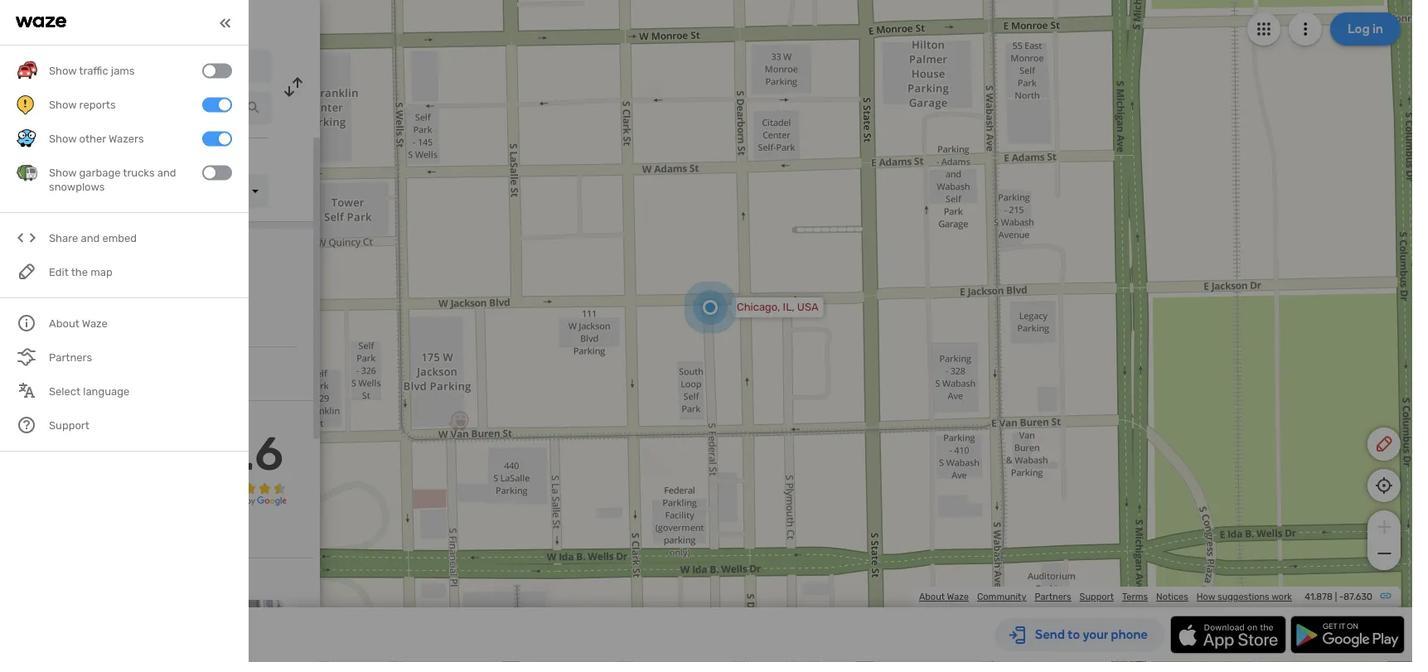 Task type: vqa. For each thing, say whether or not it's contained in the screenshot.
by in the 15 min Leave by 1:45 PM
no



Task type: describe. For each thing, give the bounding box(es) containing it.
zoom in image
[[1374, 517, 1395, 537]]

-
[[1340, 592, 1344, 603]]

community link
[[977, 592, 1027, 603]]

how
[[1197, 592, 1216, 603]]

about waze community partners support terms notices how suggestions work
[[919, 592, 1292, 603]]

2 vertical spatial usa
[[797, 301, 819, 314]]

notices link
[[1157, 592, 1189, 603]]

support link
[[1080, 592, 1114, 603]]

terms
[[1122, 592, 1148, 603]]

share and embed link
[[17, 221, 232, 255]]

41.878
[[1305, 592, 1333, 603]]

12:30 pm list box
[[177, 175, 269, 208]]

community
[[977, 592, 1027, 603]]

1 horizontal spatial usa
[[124, 62, 143, 74]]

1 vertical spatial chicago il, usa
[[17, 247, 83, 284]]

4
[[17, 449, 24, 463]]

24
[[95, 185, 108, 198]]

2 horizontal spatial il,
[[783, 301, 795, 314]]

terms link
[[1122, 592, 1148, 603]]

5 4
[[17, 436, 24, 463]]

4.6
[[213, 427, 284, 482]]

partners
[[1035, 592, 1072, 603]]

Choose destination text field
[[48, 91, 272, 124]]

partners link
[[1035, 592, 1072, 603]]

chicago, il, usa
[[737, 301, 819, 314]]

location image
[[17, 98, 36, 118]]

review
[[17, 414, 55, 428]]

computer image
[[17, 364, 36, 384]]

about waze link
[[919, 592, 969, 603]]

about
[[919, 592, 945, 603]]

suggestions
[[1218, 592, 1270, 603]]

0 vertical spatial chicago
[[61, 61, 105, 75]]

embed
[[102, 232, 137, 244]]

pencil image
[[1375, 434, 1394, 454]]

1 vertical spatial chicago
[[17, 247, 83, 267]]

image 4 of chicago, chicago image
[[229, 600, 297, 662]]



Task type: locate. For each thing, give the bounding box(es) containing it.
il, right chicago, at the top right of the page
[[783, 301, 795, 314]]

and
[[81, 232, 100, 244]]

review summary
[[17, 414, 109, 428]]

current location image
[[17, 56, 36, 76]]

0 vertical spatial usa
[[124, 62, 143, 74]]

usa down driving
[[124, 62, 143, 74]]

0 horizontal spatial il,
[[17, 270, 29, 284]]

41.878 | -87.630
[[1305, 592, 1373, 603]]

1 vertical spatial il,
[[17, 270, 29, 284]]

87.630
[[1344, 592, 1373, 603]]

il,
[[110, 62, 121, 74], [17, 270, 29, 284], [783, 301, 795, 314]]

share
[[49, 232, 78, 244]]

il, down code image
[[17, 270, 29, 284]]

notices
[[1157, 592, 1189, 603]]

chicago
[[61, 61, 105, 75], [17, 247, 83, 267]]

0 vertical spatial chicago il, usa
[[61, 61, 143, 75]]

how suggestions work link
[[1197, 592, 1292, 603]]

0 horizontal spatial usa
[[32, 270, 55, 284]]

waze
[[947, 592, 969, 603]]

fri,
[[55, 185, 70, 198]]

summary
[[58, 414, 109, 428]]

chicago,
[[737, 301, 780, 314]]

work
[[1272, 592, 1292, 603]]

1 vertical spatial usa
[[32, 270, 55, 284]]

usa down code image
[[32, 270, 55, 284]]

2 vertical spatial il,
[[783, 301, 795, 314]]

directions
[[152, 13, 221, 31]]

chicago down share
[[17, 247, 83, 267]]

12:30 pm
[[187, 185, 233, 198]]

5
[[17, 436, 23, 449]]

|
[[1335, 592, 1337, 603]]

2 horizontal spatial usa
[[797, 301, 819, 314]]

il, down driving
[[110, 62, 121, 74]]

usa
[[124, 62, 143, 74], [32, 270, 55, 284], [797, 301, 819, 314]]

link image
[[1379, 589, 1393, 603]]

share and embed
[[49, 232, 137, 244]]

chicago il, usa down share
[[17, 247, 83, 284]]

1 horizontal spatial il,
[[110, 62, 121, 74]]

driving directions
[[99, 13, 221, 31]]

0 vertical spatial il,
[[110, 62, 121, 74]]

support
[[1080, 592, 1114, 603]]

clock image
[[12, 147, 32, 167]]

driving
[[99, 13, 149, 31]]

chicago il, usa down driving
[[61, 61, 143, 75]]

zoom out image
[[1374, 544, 1395, 564]]

chicago il, usa
[[61, 61, 143, 75], [17, 247, 83, 284]]

code image
[[17, 228, 37, 249]]

12:30
[[187, 185, 214, 198]]

usa right chicago, at the top right of the page
[[797, 301, 819, 314]]

fri, nov 24
[[55, 185, 108, 198]]

chicago right current location image
[[61, 61, 105, 75]]

fri, nov 24 list box
[[45, 175, 169, 208]]

nov
[[73, 185, 92, 198]]

pm
[[217, 185, 233, 198]]



